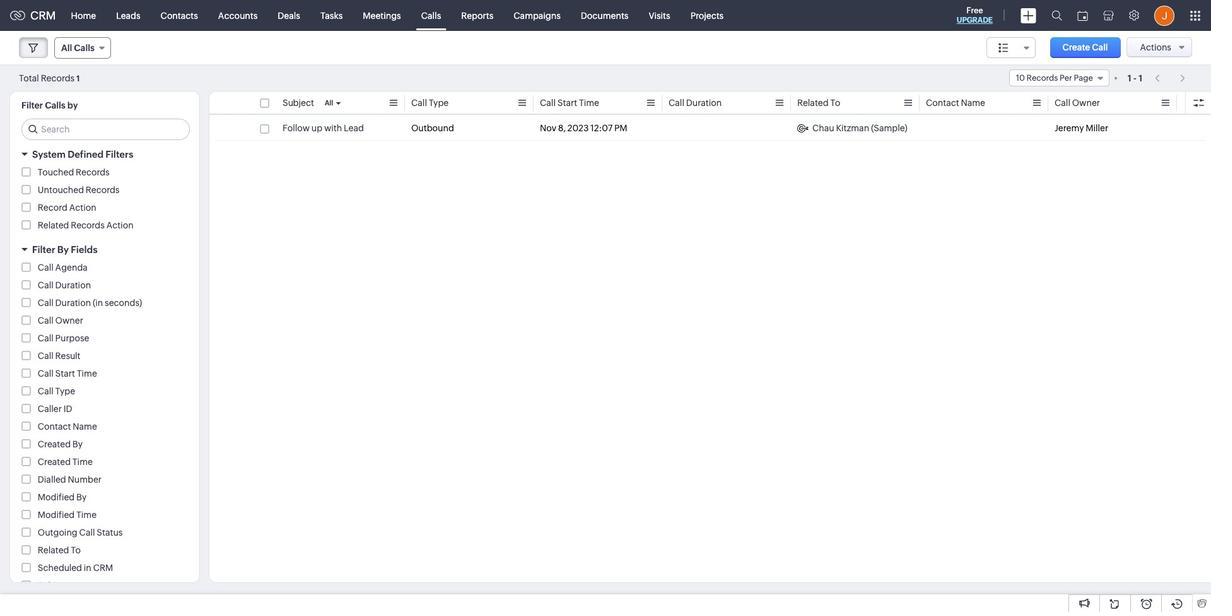 Task type: describe. For each thing, give the bounding box(es) containing it.
2 vertical spatial duration
[[55, 298, 91, 308]]

touched
[[38, 167, 74, 177]]

1 vertical spatial call start time
[[38, 369, 97, 379]]

create call button
[[1051, 37, 1121, 58]]

contacts
[[161, 10, 198, 21]]

0 vertical spatial owner
[[1073, 98, 1101, 108]]

2023
[[568, 123, 589, 133]]

time up nov 8, 2023 12:07 pm in the top of the page
[[579, 98, 600, 108]]

accounts
[[218, 10, 258, 21]]

all for all
[[325, 99, 333, 107]]

fields
[[71, 244, 98, 255]]

calls link
[[411, 0, 451, 31]]

seconds)
[[105, 298, 142, 308]]

1 horizontal spatial contact name
[[927, 98, 986, 108]]

1 horizontal spatial related to
[[798, 98, 841, 108]]

calls for all calls
[[74, 43, 95, 53]]

filter for filter by fields
[[32, 244, 55, 255]]

chau kitzman (sample) link
[[798, 122, 908, 134]]

by for modified
[[76, 492, 87, 502]]

time down result
[[77, 369, 97, 379]]

10 records per page
[[1017, 73, 1094, 83]]

with
[[324, 123, 342, 133]]

home link
[[61, 0, 106, 31]]

filter for filter calls by
[[21, 100, 43, 110]]

records for 10
[[1027, 73, 1059, 83]]

documents
[[581, 10, 629, 21]]

contacts link
[[151, 0, 208, 31]]

1 horizontal spatial start
[[558, 98, 578, 108]]

0 vertical spatial to
[[831, 98, 841, 108]]

1 vertical spatial to
[[71, 545, 81, 555]]

total records 1
[[19, 73, 80, 83]]

created for created by
[[38, 439, 71, 449]]

record
[[38, 203, 67, 213]]

1 vertical spatial contact
[[38, 422, 71, 432]]

created by
[[38, 439, 83, 449]]

filter by fields
[[32, 244, 98, 255]]

search image
[[1052, 10, 1063, 21]]

agenda
[[55, 263, 88, 273]]

scheduled in crm
[[38, 563, 113, 573]]

in
[[84, 563, 91, 573]]

accounts link
[[208, 0, 268, 31]]

visits link
[[639, 0, 681, 31]]

1 vertical spatial subject
[[38, 581, 69, 591]]

0 vertical spatial subject
[[283, 98, 314, 108]]

filter calls by
[[21, 100, 78, 110]]

0 horizontal spatial type
[[55, 386, 75, 396]]

follow up with lead
[[283, 123, 364, 133]]

reports link
[[451, 0, 504, 31]]

status
[[97, 528, 123, 538]]

filter by fields button
[[10, 239, 199, 261]]

up
[[312, 123, 323, 133]]

call agenda
[[38, 263, 88, 273]]

modified for modified time
[[38, 510, 75, 520]]

1 horizontal spatial 1
[[1128, 73, 1132, 83]]

-
[[1134, 73, 1137, 83]]

create menu image
[[1021, 8, 1037, 23]]

campaigns
[[514, 10, 561, 21]]

record action
[[38, 203, 96, 213]]

follow up with lead link
[[283, 122, 364, 134]]

tasks link
[[310, 0, 353, 31]]

1 - 1
[[1128, 73, 1143, 83]]

dialled
[[38, 475, 66, 485]]

0 vertical spatial type
[[429, 98, 449, 108]]

call duration (in seconds)
[[38, 298, 142, 308]]

0 horizontal spatial action
[[69, 203, 96, 213]]

caller id
[[38, 404, 72, 414]]

actions
[[1141, 42, 1172, 52]]

records for related
[[71, 220, 105, 230]]

all for all calls
[[61, 43, 72, 53]]

created for created time
[[38, 457, 71, 467]]

by for filter
[[57, 244, 69, 255]]

size image
[[999, 42, 1009, 54]]

result
[[55, 351, 80, 361]]

projects
[[691, 10, 724, 21]]

leads link
[[106, 0, 151, 31]]

call result
[[38, 351, 80, 361]]

miller
[[1086, 123, 1109, 133]]

defined
[[68, 149, 104, 160]]

free upgrade
[[957, 6, 993, 25]]

10 Records Per Page field
[[1010, 69, 1110, 86]]

create menu element
[[1014, 0, 1045, 31]]

system
[[32, 149, 66, 160]]

0 horizontal spatial crm
[[30, 9, 56, 22]]

chau kitzman (sample)
[[813, 123, 908, 133]]

deals link
[[268, 0, 310, 31]]

nov 8, 2023 12:07 pm
[[540, 123, 628, 133]]

12:07
[[591, 123, 613, 133]]

dialled number
[[38, 475, 102, 485]]

purpose
[[55, 333, 89, 343]]

1 vertical spatial duration
[[55, 280, 91, 290]]

chau
[[813, 123, 835, 133]]

free
[[967, 6, 984, 15]]

calls inside calls link
[[421, 10, 441, 21]]

page
[[1075, 73, 1094, 83]]

upgrade
[[957, 16, 993, 25]]

modified time
[[38, 510, 97, 520]]

untouched
[[38, 185, 84, 195]]

0 horizontal spatial owner
[[55, 316, 83, 326]]

time up outgoing call status
[[76, 510, 97, 520]]

records for total
[[41, 73, 75, 83]]

call purpose
[[38, 333, 89, 343]]

0 horizontal spatial name
[[73, 422, 97, 432]]

meetings
[[363, 10, 401, 21]]

crm link
[[10, 9, 56, 22]]



Task type: locate. For each thing, give the bounding box(es) containing it.
1 horizontal spatial type
[[429, 98, 449, 108]]

Search text field
[[22, 119, 189, 139]]

call owner
[[1055, 98, 1101, 108], [38, 316, 83, 326]]

filters
[[106, 149, 133, 160]]

modified up outgoing
[[38, 510, 75, 520]]

touched records
[[38, 167, 110, 177]]

tasks
[[321, 10, 343, 21]]

0 vertical spatial by
[[57, 244, 69, 255]]

owner down page
[[1073, 98, 1101, 108]]

owner
[[1073, 98, 1101, 108], [55, 316, 83, 326]]

0 vertical spatial name
[[962, 98, 986, 108]]

1 right -
[[1139, 73, 1143, 83]]

profile element
[[1147, 0, 1183, 31]]

created up the dialled
[[38, 457, 71, 467]]

action up filter by fields dropdown button
[[106, 220, 134, 230]]

1 vertical spatial name
[[73, 422, 97, 432]]

1
[[1128, 73, 1132, 83], [1139, 73, 1143, 83], [76, 74, 80, 83]]

system defined filters
[[32, 149, 133, 160]]

search element
[[1045, 0, 1070, 31]]

1 vertical spatial created
[[38, 457, 71, 467]]

1 vertical spatial call owner
[[38, 316, 83, 326]]

all calls
[[61, 43, 95, 53]]

start up 8,
[[558, 98, 578, 108]]

navigation
[[1149, 69, 1193, 87]]

0 horizontal spatial call start time
[[38, 369, 97, 379]]

0 vertical spatial call owner
[[1055, 98, 1101, 108]]

1 horizontal spatial call owner
[[1055, 98, 1101, 108]]

related up "chau"
[[798, 98, 829, 108]]

0 vertical spatial call start time
[[540, 98, 600, 108]]

records for touched
[[76, 167, 110, 177]]

call owner up jeremy miller
[[1055, 98, 1101, 108]]

by down number
[[76, 492, 87, 502]]

1 vertical spatial owner
[[55, 316, 83, 326]]

nov
[[540, 123, 557, 133]]

1 horizontal spatial call type
[[412, 98, 449, 108]]

2 vertical spatial calls
[[45, 100, 65, 110]]

leads
[[116, 10, 141, 21]]

calls for filter calls by
[[45, 100, 65, 110]]

scheduled
[[38, 563, 82, 573]]

0 horizontal spatial subject
[[38, 581, 69, 591]]

modified for modified by
[[38, 492, 75, 502]]

per
[[1060, 73, 1073, 83]]

contact
[[927, 98, 960, 108], [38, 422, 71, 432]]

2 modified from the top
[[38, 510, 75, 520]]

all up with
[[325, 99, 333, 107]]

owner up purpose
[[55, 316, 83, 326]]

filter
[[21, 100, 43, 110], [32, 244, 55, 255]]

start
[[558, 98, 578, 108], [55, 369, 75, 379]]

filter inside dropdown button
[[32, 244, 55, 255]]

0 horizontal spatial call type
[[38, 386, 75, 396]]

untouched records
[[38, 185, 120, 195]]

0 vertical spatial action
[[69, 203, 96, 213]]

calendar image
[[1078, 10, 1089, 21]]

2 created from the top
[[38, 457, 71, 467]]

1 left -
[[1128, 73, 1132, 83]]

records down the defined
[[76, 167, 110, 177]]

0 vertical spatial crm
[[30, 9, 56, 22]]

records
[[41, 73, 75, 83], [1027, 73, 1059, 83], [76, 167, 110, 177], [86, 185, 120, 195], [71, 220, 105, 230]]

type
[[429, 98, 449, 108], [55, 386, 75, 396]]

subject up follow
[[283, 98, 314, 108]]

subject down scheduled
[[38, 581, 69, 591]]

0 vertical spatial contact name
[[927, 98, 986, 108]]

type up outbound
[[429, 98, 449, 108]]

crm right in
[[93, 563, 113, 573]]

action up the related records action
[[69, 203, 96, 213]]

1 vertical spatial calls
[[74, 43, 95, 53]]

0 horizontal spatial contact
[[38, 422, 71, 432]]

call start time up 8,
[[540, 98, 600, 108]]

number
[[68, 475, 102, 485]]

1 horizontal spatial name
[[962, 98, 986, 108]]

outbound
[[412, 123, 454, 133]]

visits
[[649, 10, 671, 21]]

all up total records 1
[[61, 43, 72, 53]]

(in
[[93, 298, 103, 308]]

records up fields
[[71, 220, 105, 230]]

related to up scheduled
[[38, 545, 81, 555]]

1 vertical spatial contact name
[[38, 422, 97, 432]]

related to up "chau"
[[798, 98, 841, 108]]

0 horizontal spatial call owner
[[38, 316, 83, 326]]

0 horizontal spatial to
[[71, 545, 81, 555]]

create call
[[1063, 42, 1109, 52]]

0 horizontal spatial contact name
[[38, 422, 97, 432]]

1 up by at the left top of page
[[76, 74, 80, 83]]

(sample)
[[872, 123, 908, 133]]

calls
[[421, 10, 441, 21], [74, 43, 95, 53], [45, 100, 65, 110]]

1 vertical spatial call type
[[38, 386, 75, 396]]

1 horizontal spatial subject
[[283, 98, 314, 108]]

0 horizontal spatial 1
[[76, 74, 80, 83]]

0 vertical spatial call duration
[[669, 98, 722, 108]]

1 horizontal spatial crm
[[93, 563, 113, 573]]

call inside button
[[1093, 42, 1109, 52]]

0 vertical spatial duration
[[687, 98, 722, 108]]

1 vertical spatial action
[[106, 220, 134, 230]]

1 modified from the top
[[38, 492, 75, 502]]

created up created time
[[38, 439, 71, 449]]

by for created
[[72, 439, 83, 449]]

pm
[[615, 123, 628, 133]]

1 vertical spatial all
[[325, 99, 333, 107]]

1 horizontal spatial owner
[[1073, 98, 1101, 108]]

system defined filters button
[[10, 143, 199, 165]]

outgoing call status
[[38, 528, 123, 538]]

jeremy miller
[[1055, 123, 1109, 133]]

calls left reports link
[[421, 10, 441, 21]]

outgoing
[[38, 528, 77, 538]]

0 vertical spatial modified
[[38, 492, 75, 502]]

2 horizontal spatial calls
[[421, 10, 441, 21]]

0 vertical spatial filter
[[21, 100, 43, 110]]

records for untouched
[[86, 185, 120, 195]]

1 horizontal spatial calls
[[74, 43, 95, 53]]

by up call agenda
[[57, 244, 69, 255]]

meetings link
[[353, 0, 411, 31]]

1 vertical spatial related to
[[38, 545, 81, 555]]

1 vertical spatial by
[[72, 439, 83, 449]]

records up filter calls by
[[41, 73, 75, 83]]

related to
[[798, 98, 841, 108], [38, 545, 81, 555]]

0 horizontal spatial calls
[[45, 100, 65, 110]]

duration
[[687, 98, 722, 108], [55, 280, 91, 290], [55, 298, 91, 308]]

records down touched records
[[86, 185, 120, 195]]

1 vertical spatial call duration
[[38, 280, 91, 290]]

filter down total
[[21, 100, 43, 110]]

1 horizontal spatial call start time
[[540, 98, 600, 108]]

deals
[[278, 10, 300, 21]]

calls down home link
[[74, 43, 95, 53]]

1 inside total records 1
[[76, 74, 80, 83]]

call type up caller id
[[38, 386, 75, 396]]

records inside field
[[1027, 73, 1059, 83]]

1 horizontal spatial action
[[106, 220, 134, 230]]

0 horizontal spatial call duration
[[38, 280, 91, 290]]

0 vertical spatial related to
[[798, 98, 841, 108]]

start down result
[[55, 369, 75, 379]]

time up number
[[72, 457, 93, 467]]

modified by
[[38, 492, 87, 502]]

created time
[[38, 457, 93, 467]]

jeremy
[[1055, 123, 1085, 133]]

id
[[64, 404, 72, 414]]

total
[[19, 73, 39, 83]]

0 vertical spatial contact
[[927, 98, 960, 108]]

1 horizontal spatial to
[[831, 98, 841, 108]]

1 created from the top
[[38, 439, 71, 449]]

profile image
[[1155, 5, 1175, 26]]

2 vertical spatial by
[[76, 492, 87, 502]]

0 vertical spatial all
[[61, 43, 72, 53]]

1 for total records 1
[[76, 74, 80, 83]]

to
[[831, 98, 841, 108], [71, 545, 81, 555]]

1 vertical spatial modified
[[38, 510, 75, 520]]

0 vertical spatial calls
[[421, 10, 441, 21]]

projects link
[[681, 0, 734, 31]]

1 vertical spatial start
[[55, 369, 75, 379]]

10
[[1017, 73, 1026, 83]]

campaigns link
[[504, 0, 571, 31]]

0 vertical spatial created
[[38, 439, 71, 449]]

1 horizontal spatial all
[[325, 99, 333, 107]]

calls inside all calls 'field'
[[74, 43, 95, 53]]

1 horizontal spatial contact
[[927, 98, 960, 108]]

created
[[38, 439, 71, 449], [38, 457, 71, 467]]

home
[[71, 10, 96, 21]]

kitzman
[[837, 123, 870, 133]]

to up scheduled in crm
[[71, 545, 81, 555]]

1 vertical spatial crm
[[93, 563, 113, 573]]

modified down the dialled
[[38, 492, 75, 502]]

records right 10
[[1027, 73, 1059, 83]]

0 vertical spatial start
[[558, 98, 578, 108]]

reports
[[462, 10, 494, 21]]

1 vertical spatial type
[[55, 386, 75, 396]]

0 vertical spatial call type
[[412, 98, 449, 108]]

2 vertical spatial related
[[38, 545, 69, 555]]

type up "id"
[[55, 386, 75, 396]]

action
[[69, 203, 96, 213], [106, 220, 134, 230]]

calls left by at the left top of page
[[45, 100, 65, 110]]

related down record at the top of page
[[38, 220, 69, 230]]

by up created time
[[72, 439, 83, 449]]

caller
[[38, 404, 62, 414]]

subject
[[283, 98, 314, 108], [38, 581, 69, 591]]

by
[[67, 100, 78, 110]]

documents link
[[571, 0, 639, 31]]

2 horizontal spatial 1
[[1139, 73, 1143, 83]]

crm
[[30, 9, 56, 22], [93, 563, 113, 573]]

all inside 'field'
[[61, 43, 72, 53]]

follow
[[283, 123, 310, 133]]

filter up call agenda
[[32, 244, 55, 255]]

related down outgoing
[[38, 545, 69, 555]]

All Calls field
[[54, 37, 111, 59]]

create
[[1063, 42, 1091, 52]]

call owner up the 'call purpose'
[[38, 316, 83, 326]]

None field
[[987, 37, 1036, 58]]

8,
[[558, 123, 566, 133]]

1 horizontal spatial call duration
[[669, 98, 722, 108]]

call type up outbound
[[412, 98, 449, 108]]

0 vertical spatial related
[[798, 98, 829, 108]]

to up "chau"
[[831, 98, 841, 108]]

related records action
[[38, 220, 134, 230]]

1 vertical spatial related
[[38, 220, 69, 230]]

0 horizontal spatial start
[[55, 369, 75, 379]]

call start time down result
[[38, 369, 97, 379]]

0 horizontal spatial related to
[[38, 545, 81, 555]]

call
[[1093, 42, 1109, 52], [412, 98, 427, 108], [540, 98, 556, 108], [669, 98, 685, 108], [1055, 98, 1071, 108], [38, 263, 54, 273], [38, 280, 54, 290], [38, 298, 54, 308], [38, 316, 54, 326], [38, 333, 54, 343], [38, 351, 54, 361], [38, 369, 54, 379], [38, 386, 54, 396], [79, 528, 95, 538]]

by inside dropdown button
[[57, 244, 69, 255]]

crm left home link
[[30, 9, 56, 22]]

call duration
[[669, 98, 722, 108], [38, 280, 91, 290]]

0 horizontal spatial all
[[61, 43, 72, 53]]

1 for 1 - 1
[[1139, 73, 1143, 83]]

1 vertical spatial filter
[[32, 244, 55, 255]]

all
[[61, 43, 72, 53], [325, 99, 333, 107]]

modified
[[38, 492, 75, 502], [38, 510, 75, 520]]



Task type: vqa. For each thing, say whether or not it's contained in the screenshot.
Call scheduled with Mitsue Tollner (Sample)
no



